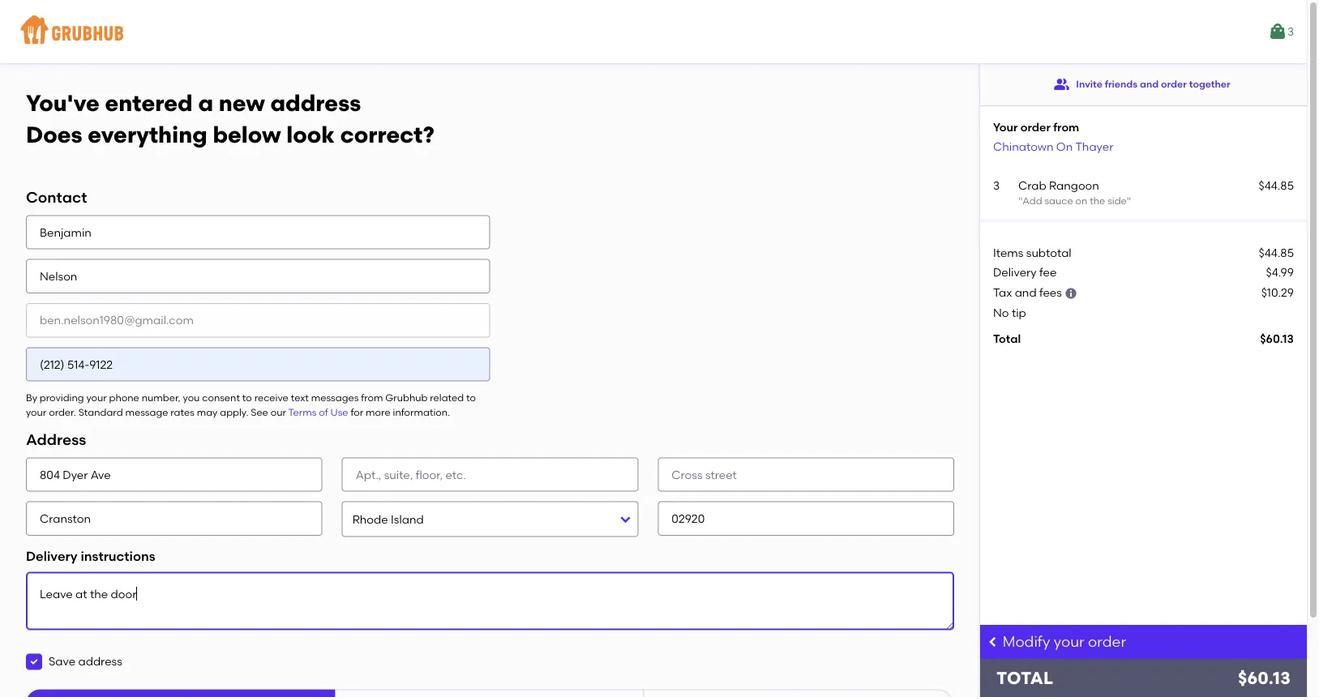 Task type: describe. For each thing, give the bounding box(es) containing it.
you've entered a new address does everything below look correct?
[[26, 90, 434, 148]]

terms of use for more information.
[[288, 406, 450, 418]]

side
[[1108, 195, 1127, 206]]

invite friends and order together
[[1076, 78, 1230, 90]]

crab
[[1018, 179, 1046, 192]]

items subtotal
[[993, 246, 1072, 260]]

the
[[1090, 195, 1105, 206]]

main navigation navigation
[[0, 0, 1307, 63]]

$44.85 for $44.85
[[1259, 246, 1294, 260]]

grubhub
[[385, 392, 428, 404]]

Cross street text field
[[658, 458, 954, 492]]

apply.
[[220, 406, 248, 418]]

2 to from the left
[[466, 392, 476, 404]]

and inside button
[[1140, 78, 1159, 90]]

fee
[[1039, 265, 1057, 279]]

number,
[[142, 392, 181, 404]]

messages
[[311, 392, 359, 404]]

providing
[[40, 392, 84, 404]]

delivery for delivery fee
[[993, 265, 1037, 279]]

3 button
[[1268, 17, 1294, 46]]

related
[[430, 392, 464, 404]]

3 inside button
[[1287, 25, 1294, 38]]

receive
[[254, 392, 288, 404]]

Email email field
[[26, 303, 490, 338]]

instructions
[[81, 548, 155, 564]]

0 vertical spatial your
[[86, 392, 107, 404]]

1 vertical spatial 3
[[993, 179, 1000, 192]]

standard
[[78, 406, 123, 418]]

tip
[[1012, 306, 1026, 319]]

$44.85 " add sauce on the side "
[[1018, 179, 1294, 206]]

delivery for delivery instructions
[[26, 548, 77, 564]]

Address 2 text field
[[342, 458, 638, 492]]

entered
[[105, 90, 193, 117]]

by providing your phone number, you consent to receive text messages from grubhub related to your order. standard message rates may apply. see our
[[26, 392, 476, 418]]

thayer
[[1075, 140, 1113, 153]]

on
[[1056, 140, 1073, 153]]

0 vertical spatial svg image
[[1065, 287, 1078, 300]]

address inside you've entered a new address does everything below look correct?
[[270, 90, 361, 117]]

contact
[[26, 188, 87, 206]]

$44.85 for $44.85 " add sauce on the side "
[[1259, 179, 1294, 192]]

see
[[251, 406, 268, 418]]

you
[[183, 392, 200, 404]]

more
[[366, 406, 390, 418]]

correct?
[[340, 121, 434, 148]]

on
[[1075, 195, 1087, 206]]

does
[[26, 121, 82, 148]]

1 horizontal spatial order
[[1088, 633, 1126, 651]]

rates
[[170, 406, 194, 418]]

subtotal
[[1026, 246, 1072, 260]]

$10.29
[[1261, 286, 1294, 300]]

save address
[[49, 655, 122, 669]]

tax
[[993, 286, 1012, 300]]

of
[[319, 406, 328, 418]]

modify your order
[[1003, 633, 1126, 651]]

from inside your order from chinatown on thayer
[[1053, 120, 1079, 134]]

may
[[197, 406, 218, 418]]

2 " from the left
[[1127, 195, 1131, 206]]

consent
[[202, 392, 240, 404]]

order.
[[49, 406, 76, 418]]

chinatown
[[993, 140, 1054, 153]]

chinatown on thayer link
[[993, 140, 1113, 153]]

from inside by providing your phone number, you consent to receive text messages from grubhub related to your order. standard message rates may apply. see our
[[361, 392, 383, 404]]

your
[[993, 120, 1018, 134]]

terms of use link
[[288, 406, 348, 418]]

message
[[125, 406, 168, 418]]

Address 1 text field
[[26, 458, 322, 492]]



Task type: vqa. For each thing, say whether or not it's contained in the screenshot.
91
no



Task type: locate. For each thing, give the bounding box(es) containing it.
no tip
[[993, 306, 1026, 319]]

your down 'by' on the left of page
[[26, 406, 46, 418]]

our
[[271, 406, 286, 418]]

0 vertical spatial total
[[993, 331, 1021, 345]]

information.
[[393, 406, 450, 418]]

" down the crab
[[1018, 195, 1023, 206]]

svg image
[[1065, 287, 1078, 300], [987, 636, 1000, 649]]

1 horizontal spatial "
[[1127, 195, 1131, 206]]

fees
[[1039, 286, 1062, 300]]

tax and fees
[[993, 286, 1062, 300]]

1 vertical spatial your
[[26, 406, 46, 418]]

1 $44.85 from the top
[[1259, 179, 1294, 192]]

delivery instructions
[[26, 548, 155, 564]]

0 horizontal spatial svg image
[[987, 636, 1000, 649]]

delivery left instructions
[[26, 548, 77, 564]]

Phone telephone field
[[26, 347, 490, 382]]

no
[[993, 306, 1009, 319]]

0 vertical spatial address
[[270, 90, 361, 117]]

3
[[1287, 25, 1294, 38], [993, 179, 1000, 192]]

0 vertical spatial delivery
[[993, 265, 1037, 279]]

Zip text field
[[658, 502, 954, 536]]

order inside 'invite friends and order together' button
[[1161, 78, 1187, 90]]

1 vertical spatial $60.13
[[1238, 668, 1291, 689]]

address right save
[[78, 655, 122, 669]]

0 vertical spatial $60.13
[[1260, 331, 1294, 345]]

City text field
[[26, 502, 322, 536]]

2 $44.85 from the top
[[1259, 246, 1294, 260]]

0 horizontal spatial delivery
[[26, 548, 77, 564]]

1 vertical spatial $44.85
[[1259, 246, 1294, 260]]

below
[[213, 121, 281, 148]]

your order from chinatown on thayer
[[993, 120, 1113, 153]]

text
[[291, 392, 309, 404]]

1 horizontal spatial 3
[[1287, 25, 1294, 38]]

order up chinatown on the top of page
[[1020, 120, 1051, 134]]

people icon image
[[1053, 76, 1070, 92]]

$44.85 inside $44.85 " add sauce on the side "
[[1259, 179, 1294, 192]]

0 vertical spatial order
[[1161, 78, 1187, 90]]

save
[[49, 655, 75, 669]]

1 vertical spatial order
[[1020, 120, 1051, 134]]

0 horizontal spatial address
[[78, 655, 122, 669]]

from up terms of use for more information.
[[361, 392, 383, 404]]

0 horizontal spatial to
[[242, 392, 252, 404]]

address up look
[[270, 90, 361, 117]]

2 vertical spatial your
[[1054, 633, 1085, 651]]

a
[[198, 90, 213, 117]]

$60.13
[[1260, 331, 1294, 345], [1238, 668, 1291, 689]]

delivery fee
[[993, 265, 1057, 279]]

1 vertical spatial and
[[1015, 286, 1037, 300]]

invite friends and order together button
[[1053, 70, 1230, 99]]

together
[[1189, 78, 1230, 90]]

1 vertical spatial from
[[361, 392, 383, 404]]

0 vertical spatial and
[[1140, 78, 1159, 90]]

delivery
[[993, 265, 1037, 279], [26, 548, 77, 564]]

your
[[86, 392, 107, 404], [26, 406, 46, 418], [1054, 633, 1085, 651]]

1 to from the left
[[242, 392, 252, 404]]

1 horizontal spatial address
[[270, 90, 361, 117]]

0 vertical spatial from
[[1053, 120, 1079, 134]]

1 horizontal spatial from
[[1053, 120, 1079, 134]]

use
[[330, 406, 348, 418]]

phone
[[109, 392, 139, 404]]

svg image
[[29, 657, 39, 667]]

1 horizontal spatial svg image
[[1065, 287, 1078, 300]]

and
[[1140, 78, 1159, 90], [1015, 286, 1037, 300]]

look
[[286, 121, 335, 148]]

items
[[993, 246, 1023, 260]]

1 horizontal spatial your
[[86, 392, 107, 404]]

0 horizontal spatial from
[[361, 392, 383, 404]]

svg image left modify
[[987, 636, 1000, 649]]

$4.99
[[1266, 265, 1294, 279]]

0 horizontal spatial your
[[26, 406, 46, 418]]

total down modify
[[996, 668, 1053, 689]]

for
[[351, 406, 363, 418]]

1 " from the left
[[1018, 195, 1023, 206]]

0 vertical spatial $44.85
[[1259, 179, 1294, 192]]

new
[[219, 90, 265, 117]]

order right modify
[[1088, 633, 1126, 651]]

1 vertical spatial address
[[78, 655, 122, 669]]

"
[[1018, 195, 1023, 206], [1127, 195, 1131, 206]]

address
[[26, 430, 86, 448]]

1 horizontal spatial to
[[466, 392, 476, 404]]

delivery down items
[[993, 265, 1037, 279]]

order
[[1161, 78, 1187, 90], [1020, 120, 1051, 134], [1088, 633, 1126, 651]]

invite
[[1076, 78, 1102, 90]]

rangoon
[[1049, 179, 1099, 192]]

your up standard
[[86, 392, 107, 404]]

modify
[[1003, 633, 1051, 651]]

everything
[[88, 121, 207, 148]]

Last name text field
[[26, 259, 490, 294]]

order inside your order from chinatown on thayer
[[1020, 120, 1051, 134]]

crab rangoon
[[1018, 179, 1099, 192]]

0 vertical spatial 3
[[1287, 25, 1294, 38]]

total
[[993, 331, 1021, 345], [996, 668, 1053, 689]]

1 vertical spatial delivery
[[26, 548, 77, 564]]

1 horizontal spatial and
[[1140, 78, 1159, 90]]

1 horizontal spatial delivery
[[993, 265, 1037, 279]]

0 horizontal spatial order
[[1020, 120, 1051, 134]]

from
[[1053, 120, 1079, 134], [361, 392, 383, 404]]

0 horizontal spatial "
[[1018, 195, 1023, 206]]

2 horizontal spatial order
[[1161, 78, 1187, 90]]

1 vertical spatial svg image
[[987, 636, 1000, 649]]

to right 'related' at the bottom left of page
[[466, 392, 476, 404]]

you've
[[26, 90, 100, 117]]

Delivery instructions text field
[[26, 572, 954, 630]]

0 horizontal spatial and
[[1015, 286, 1037, 300]]

from up the on
[[1053, 120, 1079, 134]]

2 horizontal spatial your
[[1054, 633, 1085, 651]]

to
[[242, 392, 252, 404], [466, 392, 476, 404]]

to up the see
[[242, 392, 252, 404]]

2 vertical spatial order
[[1088, 633, 1126, 651]]

0 horizontal spatial 3
[[993, 179, 1000, 192]]

" right the at top right
[[1127, 195, 1131, 206]]

address
[[270, 90, 361, 117], [78, 655, 122, 669]]

and right friends at the top right of the page
[[1140, 78, 1159, 90]]

terms
[[288, 406, 316, 418]]

your right modify
[[1054, 633, 1085, 651]]

svg image right fees
[[1065, 287, 1078, 300]]

$44.85
[[1259, 179, 1294, 192], [1259, 246, 1294, 260]]

by
[[26, 392, 37, 404]]

and down the delivery fee
[[1015, 286, 1037, 300]]

total down the no tip
[[993, 331, 1021, 345]]

add
[[1023, 195, 1042, 206]]

First name text field
[[26, 215, 490, 249]]

sauce
[[1045, 195, 1073, 206]]

friends
[[1105, 78, 1138, 90]]

1 vertical spatial total
[[996, 668, 1053, 689]]

order left together
[[1161, 78, 1187, 90]]



